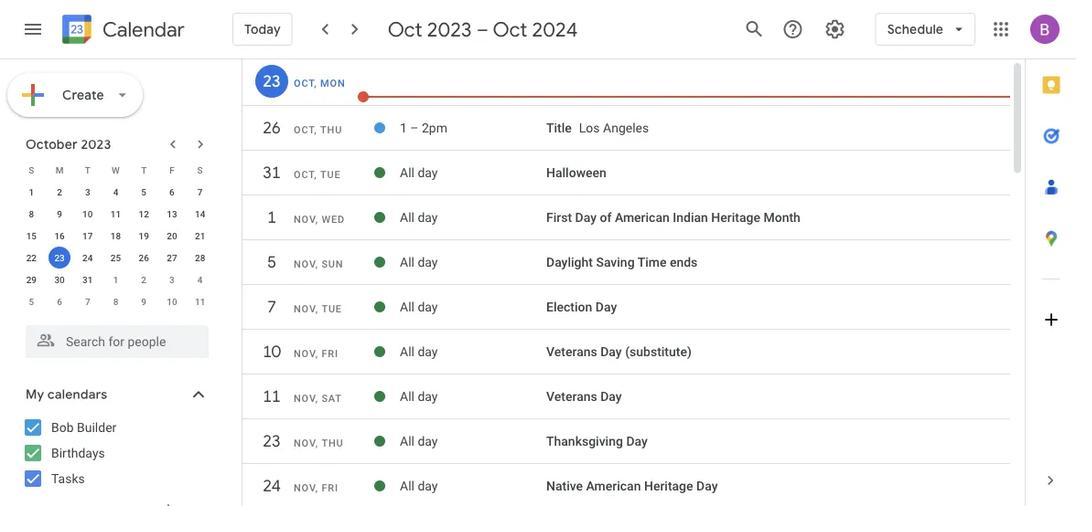 Task type: vqa. For each thing, say whether or not it's contained in the screenshot.


Task type: describe. For each thing, give the bounding box(es) containing it.
oct for oct 2023 – oct 2024
[[388, 16, 422, 42]]

first
[[546, 210, 572, 225]]

november 3 element
[[161, 269, 183, 291]]

all day for 1
[[400, 210, 438, 225]]

settings menu image
[[824, 18, 846, 40]]

day for 10
[[418, 345, 438, 360]]

time
[[638, 255, 667, 270]]

9 inside "element"
[[141, 296, 146, 307]]

my calendars
[[26, 387, 107, 404]]

30 element
[[49, 269, 71, 291]]

daylight
[[546, 255, 593, 270]]

cell containing title
[[546, 113, 1001, 143]]

election day button
[[546, 300, 617, 315]]

row containing 8
[[17, 203, 214, 225]]

, for veterans day (substitute)
[[315, 349, 318, 360]]

first day of american indian heritage month button
[[546, 210, 801, 225]]

1 – 2pm
[[400, 121, 447, 136]]

29
[[26, 275, 37, 286]]

10 link
[[255, 336, 288, 369]]

all for 11
[[400, 390, 414, 405]]

, for native american heritage day
[[315, 483, 318, 495]]

24 row
[[243, 470, 1010, 507]]

w
[[112, 165, 120, 176]]

saving
[[596, 255, 635, 270]]

all for 7
[[400, 300, 414, 315]]

24 link
[[255, 470, 288, 503]]

31 row
[[243, 156, 1010, 199]]

title
[[546, 121, 572, 136]]

1 vertical spatial 4
[[197, 275, 203, 286]]

nov for 1
[[294, 214, 315, 226]]

nov for 23
[[294, 438, 315, 450]]

16
[[54, 231, 65, 242]]

mon
[[320, 78, 345, 89]]

1 vertical spatial 6
[[57, 296, 62, 307]]

5 row
[[243, 246, 1010, 288]]

sun
[[322, 259, 344, 270]]

27 element
[[161, 247, 183, 269]]

28
[[195, 253, 205, 264]]

bob builder
[[51, 420, 116, 436]]

2024
[[532, 16, 578, 42]]

, inside 23 row group
[[314, 78, 317, 89]]

october
[[26, 136, 78, 153]]

thanksgiving day
[[546, 434, 648, 450]]

fri for 10
[[322, 349, 338, 360]]

tue for 31
[[320, 169, 341, 181]]

birthdays
[[51, 446, 105, 461]]

2 t from the left
[[141, 165, 147, 176]]

23 link for nov
[[255, 426, 288, 458]]

21
[[195, 231, 205, 242]]

schedule
[[887, 21, 943, 38]]

nov , tue
[[294, 304, 342, 315]]

grid containing 23
[[243, 59, 1010, 507]]

7 link
[[255, 291, 288, 324]]

0 vertical spatial 9
[[57, 209, 62, 220]]

oct , thu
[[294, 124, 342, 136]]

calendars
[[47, 387, 107, 404]]

of
[[600, 210, 612, 225]]

24 for 24 element
[[82, 253, 93, 264]]

november 5 element
[[20, 291, 42, 313]]

1 for november 1 element
[[113, 275, 118, 286]]

fri for 24
[[322, 483, 338, 495]]

oct for oct , tue
[[294, 169, 314, 181]]

19
[[139, 231, 149, 242]]

row containing 22
[[17, 247, 214, 269]]

10 for the november 10 element
[[167, 296, 177, 307]]

1 up 15 element
[[29, 187, 34, 198]]

1 row
[[243, 201, 1010, 243]]

1 for 1 – 2pm
[[400, 121, 407, 136]]

0 horizontal spatial 2
[[57, 187, 62, 198]]

all day for 31
[[400, 165, 438, 181]]

all for 24
[[400, 479, 414, 494]]

halloween button
[[546, 165, 607, 181]]

indian
[[673, 210, 708, 225]]

november 2 element
[[133, 269, 155, 291]]

day for 7
[[418, 300, 438, 315]]

october 2023
[[26, 136, 111, 153]]

oct for oct , mon
[[294, 78, 314, 89]]

all for 5
[[400, 255, 414, 270]]

november 8 element
[[105, 291, 127, 313]]

15
[[26, 231, 37, 242]]

tasks
[[51, 472, 85, 487]]

, for veterans day
[[315, 393, 318, 405]]

m
[[56, 165, 64, 176]]

schedule button
[[875, 7, 976, 51]]

all day for 24
[[400, 479, 438, 494]]

nov for 11
[[294, 393, 315, 405]]

thanksgiving day button
[[546, 434, 648, 450]]

all for 31
[[400, 165, 414, 181]]

thu for 26
[[320, 124, 342, 136]]

all day cell for 5
[[400, 248, 546, 277]]

thu for 23
[[322, 438, 344, 450]]

10 for 10 link at the left bottom of the page
[[262, 342, 280, 363]]

, for halloween
[[314, 169, 317, 181]]

all day for 10
[[400, 345, 438, 360]]

all day cell for 24
[[400, 472, 546, 501]]

1 vertical spatial 3
[[169, 275, 175, 286]]

21 element
[[189, 225, 211, 247]]

veterans day button
[[546, 390, 622, 405]]

7 for the november 7 element on the left of the page
[[85, 296, 90, 307]]

calendar
[[102, 17, 185, 43]]

native american heritage day
[[546, 479, 718, 494]]

26 link
[[255, 112, 288, 145]]

2023 for october
[[81, 136, 111, 153]]

nov for 24
[[294, 483, 315, 495]]

16 element
[[49, 225, 71, 247]]

nov , sun
[[294, 259, 344, 270]]

29 element
[[20, 269, 42, 291]]

23 cell
[[45, 247, 74, 269]]

title los angeles
[[546, 121, 649, 136]]

24 element
[[77, 247, 99, 269]]

(substitute)
[[625, 345, 692, 360]]

14 element
[[189, 203, 211, 225]]

los
[[579, 121, 600, 136]]

title button
[[546, 121, 572, 136]]

daylight saving time ends
[[546, 255, 698, 270]]

all day cell for 31
[[400, 158, 546, 188]]

7 for '7' link
[[266, 297, 275, 318]]

0 vertical spatial –
[[476, 16, 489, 42]]

10 row
[[243, 336, 1010, 378]]

nov , wed
[[294, 214, 345, 226]]

23 row
[[243, 426, 1010, 468]]

, for thanksgiving day
[[315, 438, 318, 450]]

31 for 31 link
[[262, 162, 280, 183]]

1 horizontal spatial 5
[[141, 187, 146, 198]]

23 inside 23, today element
[[54, 253, 65, 264]]

today button
[[232, 7, 293, 51]]

, inside 26 row
[[314, 124, 317, 136]]

, for election day
[[315, 304, 318, 315]]

2023 for oct
[[427, 16, 472, 42]]

thanksgiving
[[546, 434, 623, 450]]

11 link
[[255, 381, 288, 414]]

calendar element
[[59, 11, 185, 51]]

17
[[82, 231, 93, 242]]

0 horizontal spatial 4
[[113, 187, 118, 198]]

november 11 element
[[189, 291, 211, 313]]

14
[[195, 209, 205, 220]]

daylight saving time ends button
[[546, 255, 698, 270]]

calendar heading
[[99, 17, 185, 43]]

2pm
[[422, 121, 447, 136]]

0 horizontal spatial 3
[[85, 187, 90, 198]]

– inside cell
[[410, 121, 419, 136]]

builder
[[77, 420, 116, 436]]

row containing 5
[[17, 291, 214, 313]]

day for 11
[[418, 390, 438, 405]]

31 link
[[255, 156, 288, 189]]

my calendars button
[[4, 381, 227, 410]]

bob
[[51, 420, 74, 436]]

1 – 2pm cell
[[400, 113, 546, 143]]

veterans day (substitute)
[[546, 345, 692, 360]]

Search for people text field
[[37, 326, 198, 359]]

20 element
[[161, 225, 183, 247]]

create
[[62, 87, 104, 103]]

month
[[764, 210, 801, 225]]

create button
[[7, 73, 143, 117]]

23 for oct
[[262, 71, 280, 92]]



Task type: locate. For each thing, give the bounding box(es) containing it.
10 inside 'row'
[[262, 342, 280, 363]]

0 horizontal spatial heritage
[[644, 479, 693, 494]]

12
[[139, 209, 149, 220]]

heritage
[[711, 210, 760, 225], [644, 479, 693, 494]]

veterans inside 10 'row'
[[546, 345, 597, 360]]

tue inside the 31 "row"
[[320, 169, 341, 181]]

22 element
[[20, 247, 42, 269]]

1 horizontal spatial 2
[[141, 275, 146, 286]]

all inside the 31 "row"
[[400, 165, 414, 181]]

, inside 10 'row'
[[315, 349, 318, 360]]

6 row from the top
[[17, 269, 214, 291]]

1 23 link from the top
[[255, 65, 288, 98]]

today
[[244, 21, 281, 38]]

day inside the 1 row
[[575, 210, 597, 225]]

23 up 24 link
[[262, 431, 280, 453]]

2 nov from the top
[[294, 259, 315, 270]]

7 down 5 link
[[266, 297, 275, 318]]

1 link
[[255, 201, 288, 234]]

8 all from the top
[[400, 479, 414, 494]]

all for 1
[[400, 210, 414, 225]]

tab list
[[1026, 59, 1076, 456]]

tue down sun
[[322, 304, 342, 315]]

31 down 26 link
[[262, 162, 280, 183]]

grid
[[243, 59, 1010, 507]]

row containing 1
[[17, 181, 214, 203]]

row group containing 1
[[17, 181, 214, 313]]

23 link inside 23 row
[[255, 426, 288, 458]]

day for 5
[[418, 255, 438, 270]]

22
[[26, 253, 37, 264]]

0 vertical spatial american
[[615, 210, 670, 225]]

day down 23 row
[[696, 479, 718, 494]]

1 all day from the top
[[400, 165, 438, 181]]

8 up 15 element
[[29, 209, 34, 220]]

day for 23
[[418, 434, 438, 450]]

nov inside 24 row
[[294, 483, 315, 495]]

1 horizontal spatial 26
[[262, 118, 280, 139]]

3 all from the top
[[400, 255, 414, 270]]

4
[[113, 187, 118, 198], [197, 275, 203, 286]]

24 inside 24 link
[[262, 476, 280, 497]]

oct inside the 31 "row"
[[294, 169, 314, 181]]

2 down 26 element in the left of the page
[[141, 275, 146, 286]]

, left sun
[[315, 259, 318, 270]]

oct inside 23 row group
[[294, 78, 314, 89]]

1 horizontal spatial 6
[[169, 187, 175, 198]]

day down 11 'row' at bottom
[[626, 434, 648, 450]]

30
[[54, 275, 65, 286]]

nov , fri right 24 link
[[294, 483, 338, 495]]

31 inside "row"
[[262, 162, 280, 183]]

, left wed
[[315, 214, 318, 226]]

day left of
[[575, 210, 597, 225]]

0 vertical spatial 31
[[262, 162, 280, 183]]

ends
[[670, 255, 698, 270]]

fri inside 10 'row'
[[322, 349, 338, 360]]

0 horizontal spatial 6
[[57, 296, 62, 307]]

26 down 19
[[139, 253, 149, 264]]

25 element
[[105, 247, 127, 269]]

all day inside 10 'row'
[[400, 345, 438, 360]]

5 for november 5 element
[[29, 296, 34, 307]]

nov , fri for 24
[[294, 483, 338, 495]]

1 horizontal spatial 8
[[113, 296, 118, 307]]

2 row from the top
[[17, 181, 214, 203]]

31 inside row
[[82, 275, 93, 286]]

1 vertical spatial 9
[[141, 296, 146, 307]]

2 all day from the top
[[400, 210, 438, 225]]

all day cell inside 10 'row'
[[400, 338, 546, 367]]

oct , tue
[[294, 169, 341, 181]]

1 vertical spatial 24
[[262, 476, 280, 497]]

row
[[17, 159, 214, 181], [17, 181, 214, 203], [17, 203, 214, 225], [17, 225, 214, 247], [17, 247, 214, 269], [17, 269, 214, 291], [17, 291, 214, 313]]

5 all day from the top
[[400, 345, 438, 360]]

1
[[400, 121, 407, 136], [29, 187, 34, 198], [266, 207, 275, 228], [113, 275, 118, 286]]

nov inside the 1 row
[[294, 214, 315, 226]]

, inside 11 'row'
[[315, 393, 318, 405]]

all day cell for 1
[[400, 203, 546, 232]]

3 up 10 element
[[85, 187, 90, 198]]

nov , thu
[[294, 438, 344, 450]]

0 horizontal spatial s
[[29, 165, 34, 176]]

1 vertical spatial 2
[[141, 275, 146, 286]]

nov inside 23 row
[[294, 438, 315, 450]]

23 link for oct
[[255, 65, 288, 98]]

thu inside 23 row
[[322, 438, 344, 450]]

23 link up 24 link
[[255, 426, 288, 458]]

1 vertical spatial 11
[[195, 296, 205, 307]]

0 horizontal spatial 7
[[85, 296, 90, 307]]

all day inside 7 "row"
[[400, 300, 438, 315]]

, for daylight saving time ends
[[315, 259, 318, 270]]

26 row
[[243, 112, 1010, 154]]

1 vertical spatial tue
[[322, 304, 342, 315]]

all day cell inside 5 row
[[400, 248, 546, 277]]

23 down 16
[[54, 253, 65, 264]]

10 element
[[77, 203, 99, 225]]

0 horizontal spatial 24
[[82, 253, 93, 264]]

1 up "november 8" element
[[113, 275, 118, 286]]

11 for 11 element
[[111, 209, 121, 220]]

1 inside "link"
[[266, 207, 275, 228]]

day for 31
[[418, 165, 438, 181]]

row group
[[17, 181, 214, 313]]

veterans for 11
[[546, 390, 597, 405]]

7 up 14 element
[[197, 187, 203, 198]]

day for 7
[[596, 300, 617, 315]]

veterans down election
[[546, 345, 597, 360]]

0 horizontal spatial 2023
[[81, 136, 111, 153]]

1 all from the top
[[400, 165, 414, 181]]

1 s from the left
[[29, 165, 34, 176]]

my
[[26, 387, 44, 404]]

27
[[167, 253, 177, 264]]

0 vertical spatial veterans
[[546, 345, 597, 360]]

26 for 26 link
[[262, 118, 280, 139]]

7 nov from the top
[[294, 483, 315, 495]]

15 element
[[20, 225, 42, 247]]

9 down november 2 element
[[141, 296, 146, 307]]

24 for 24 link
[[262, 476, 280, 497]]

1 vertical spatial 10
[[167, 296, 177, 307]]

fri inside 24 row
[[322, 483, 338, 495]]

all inside 11 'row'
[[400, 390, 414, 405]]

sat
[[322, 393, 342, 405]]

all day cell inside the 31 "row"
[[400, 158, 546, 188]]

23 link inside 23 row group
[[255, 65, 288, 98]]

31 element
[[77, 269, 99, 291]]

23, today element
[[49, 247, 71, 269]]

4 up 'november 11' element
[[197, 275, 203, 286]]

veterans
[[546, 345, 597, 360], [546, 390, 597, 405]]

1 vertical spatial fri
[[322, 483, 338, 495]]

4 all from the top
[[400, 300, 414, 315]]

2 all from the top
[[400, 210, 414, 225]]

day down 7 "row" at the bottom of the page
[[601, 345, 622, 360]]

1 vertical spatial 2023
[[81, 136, 111, 153]]

all inside 24 row
[[400, 479, 414, 494]]

day for 1
[[575, 210, 597, 225]]

4 nov from the top
[[294, 349, 315, 360]]

s right f
[[197, 165, 203, 176]]

7
[[197, 187, 203, 198], [85, 296, 90, 307], [266, 297, 275, 318]]

day down 10 'row'
[[601, 390, 622, 405]]

6 all day from the top
[[400, 390, 438, 405]]

first day of american indian heritage month
[[546, 210, 801, 225]]

7 all day from the top
[[400, 434, 438, 450]]

13
[[167, 209, 177, 220]]

11 down the 'november 4' element
[[195, 296, 205, 307]]

row containing 29
[[17, 269, 214, 291]]

0 horizontal spatial 5
[[29, 296, 34, 307]]

0 vertical spatial heritage
[[711, 210, 760, 225]]

3 up the november 10 element
[[169, 275, 175, 286]]

5
[[141, 187, 146, 198], [266, 252, 275, 273], [29, 296, 34, 307]]

nov right 24 link
[[294, 483, 315, 495]]

5 inside row
[[266, 252, 275, 273]]

5 link
[[255, 246, 288, 279]]

11
[[111, 209, 121, 220], [195, 296, 205, 307], [262, 387, 280, 408]]

11 for 11 link
[[262, 387, 280, 408]]

all inside 23 row
[[400, 434, 414, 450]]

all for 23
[[400, 434, 414, 450]]

3 nov from the top
[[294, 304, 315, 315]]

2 s from the left
[[197, 165, 203, 176]]

heritage down 23 row
[[644, 479, 693, 494]]

23 link up 26 link
[[255, 65, 288, 98]]

2023
[[427, 16, 472, 42], [81, 136, 111, 153]]

26 for 26 element in the left of the page
[[139, 253, 149, 264]]

november 1 element
[[105, 269, 127, 291]]

–
[[476, 16, 489, 42], [410, 121, 419, 136]]

american inside the 1 row
[[615, 210, 670, 225]]

11 down 10 link at the left bottom of the page
[[262, 387, 280, 408]]

american inside 24 row
[[586, 479, 641, 494]]

5 day from the top
[[418, 345, 438, 360]]

, up nov , sat
[[315, 349, 318, 360]]

, inside 5 row
[[315, 259, 318, 270]]

11 inside 'row'
[[262, 387, 280, 408]]

oct 2023 – oct 2024
[[388, 16, 578, 42]]

7 all day cell from the top
[[400, 427, 546, 457]]

2 horizontal spatial 7
[[266, 297, 275, 318]]

tue for 7
[[322, 304, 342, 315]]

tue inside 7 "row"
[[322, 304, 342, 315]]

4 all day from the top
[[400, 300, 438, 315]]

3 all day cell from the top
[[400, 248, 546, 277]]

0 vertical spatial tue
[[320, 169, 341, 181]]

veterans day
[[546, 390, 622, 405]]

31 down 24 element
[[82, 275, 93, 286]]

1 horizontal spatial 4
[[197, 275, 203, 286]]

1 horizontal spatial 2023
[[427, 16, 472, 42]]

1 day from the top
[[418, 165, 438, 181]]

nov right 10 link at the left bottom of the page
[[294, 349, 315, 360]]

all day cell inside 7 "row"
[[400, 293, 546, 322]]

0 vertical spatial 2023
[[427, 16, 472, 42]]

, inside the 31 "row"
[[314, 169, 317, 181]]

main drawer image
[[22, 18, 44, 40]]

nov inside 10 'row'
[[294, 349, 315, 360]]

17 element
[[77, 225, 99, 247]]

nov , fri inside 10 'row'
[[294, 349, 338, 360]]

1 vertical spatial –
[[410, 121, 419, 136]]

31 for 31 element
[[82, 275, 93, 286]]

1 vertical spatial veterans
[[546, 390, 597, 405]]

american down 23 row
[[586, 479, 641, 494]]

2 horizontal spatial 11
[[262, 387, 280, 408]]

31
[[262, 162, 280, 183], [82, 275, 93, 286]]

23 inside 23 row
[[262, 431, 280, 453]]

1 veterans from the top
[[546, 345, 597, 360]]

day inside 5 row
[[418, 255, 438, 270]]

6 day from the top
[[418, 390, 438, 405]]

0 horizontal spatial t
[[85, 165, 90, 176]]

1 row from the top
[[17, 159, 214, 181]]

5 down 29 element
[[29, 296, 34, 307]]

thu
[[320, 124, 342, 136], [322, 438, 344, 450]]

s left m
[[29, 165, 34, 176]]

13 element
[[161, 203, 183, 225]]

heritage right indian
[[711, 210, 760, 225]]

4 up 11 element
[[113, 187, 118, 198]]

, right 31 link
[[314, 169, 317, 181]]

1 horizontal spatial 7
[[197, 187, 203, 198]]

7 down 31 element
[[85, 296, 90, 307]]

day
[[418, 165, 438, 181], [418, 210, 438, 225], [418, 255, 438, 270], [418, 300, 438, 315], [418, 345, 438, 360], [418, 390, 438, 405], [418, 434, 438, 450], [418, 479, 438, 494]]

2 fri from the top
[[322, 483, 338, 495]]

day inside the 1 row
[[418, 210, 438, 225]]

1 horizontal spatial –
[[476, 16, 489, 42]]

8 all day from the top
[[400, 479, 438, 494]]

28 element
[[189, 247, 211, 269]]

, for first day of american indian heritage month
[[315, 214, 318, 226]]

day inside 23 row
[[418, 434, 438, 450]]

native american heritage day button
[[546, 479, 718, 494]]

24 down 17
[[82, 253, 93, 264]]

all day for 23
[[400, 434, 438, 450]]

7 inside "row"
[[266, 297, 275, 318]]

1 horizontal spatial 3
[[169, 275, 175, 286]]

f
[[169, 165, 174, 176]]

wed
[[322, 214, 345, 226]]

heritage inside 24 row
[[644, 479, 693, 494]]

24
[[82, 253, 93, 264], [262, 476, 280, 497]]

nov left sun
[[294, 259, 315, 270]]

day inside 10 'row'
[[601, 345, 622, 360]]

0 horizontal spatial 8
[[29, 209, 34, 220]]

november 9 element
[[133, 291, 155, 313]]

nov inside 5 row
[[294, 259, 315, 270]]

2 vertical spatial 23
[[262, 431, 280, 453]]

1 vertical spatial 26
[[139, 253, 149, 264]]

row containing 15
[[17, 225, 214, 247]]

day inside 11 'row'
[[601, 390, 622, 405]]

nov , fri for 10
[[294, 349, 338, 360]]

october 2023 grid
[[17, 159, 214, 313]]

veterans up thanksgiving
[[546, 390, 597, 405]]

2 vertical spatial 10
[[262, 342, 280, 363]]

day right election
[[596, 300, 617, 315]]

all for 10
[[400, 345, 414, 360]]

my calendars list
[[4, 414, 227, 494]]

oct inside 26 row
[[294, 124, 314, 136]]

all day
[[400, 165, 438, 181], [400, 210, 438, 225], [400, 255, 438, 270], [400, 300, 438, 315], [400, 345, 438, 360], [400, 390, 438, 405], [400, 434, 438, 450], [400, 479, 438, 494]]

0 vertical spatial 8
[[29, 209, 34, 220]]

nov , fri inside 24 row
[[294, 483, 338, 495]]

0 horizontal spatial 31
[[82, 275, 93, 286]]

1 vertical spatial nov , fri
[[294, 483, 338, 495]]

nov right '7' link
[[294, 304, 315, 315]]

1 all day cell from the top
[[400, 158, 546, 188]]

0 vertical spatial 3
[[85, 187, 90, 198]]

all day for 11
[[400, 390, 438, 405]]

nov , fri
[[294, 349, 338, 360], [294, 483, 338, 495]]

4 all day cell from the top
[[400, 293, 546, 322]]

11 row
[[243, 381, 1010, 423]]

1 vertical spatial 8
[[113, 296, 118, 307]]

10 up 17
[[82, 209, 93, 220]]

day
[[575, 210, 597, 225], [596, 300, 617, 315], [601, 345, 622, 360], [601, 390, 622, 405], [626, 434, 648, 450], [696, 479, 718, 494]]

3 row from the top
[[17, 203, 214, 225]]

tue up wed
[[320, 169, 341, 181]]

2 veterans from the top
[[546, 390, 597, 405]]

t left f
[[141, 165, 147, 176]]

6 all from the top
[[400, 390, 414, 405]]

7 all from the top
[[400, 434, 414, 450]]

s
[[29, 165, 34, 176], [197, 165, 203, 176]]

all day inside the 1 row
[[400, 210, 438, 225]]

3 day from the top
[[418, 255, 438, 270]]

nov for 7
[[294, 304, 315, 315]]

november 6 element
[[49, 291, 71, 313]]

0 vertical spatial fri
[[322, 349, 338, 360]]

all day cell inside 11 'row'
[[400, 383, 546, 412]]

, inside the 1 row
[[315, 214, 318, 226]]

0 vertical spatial 5
[[141, 187, 146, 198]]

all inside 7 "row"
[[400, 300, 414, 315]]

0 vertical spatial thu
[[320, 124, 342, 136]]

5 up 12 element
[[141, 187, 146, 198]]

23 row group
[[243, 65, 1010, 107]]

heritage inside the 1 row
[[711, 210, 760, 225]]

all day inside 5 row
[[400, 255, 438, 270]]

0 vertical spatial 10
[[82, 209, 93, 220]]

2 all day cell from the top
[[400, 203, 546, 232]]

20
[[167, 231, 177, 242]]

, left sat
[[315, 393, 318, 405]]

all day cell for 11
[[400, 383, 546, 412]]

all day cell
[[400, 158, 546, 188], [400, 203, 546, 232], [400, 248, 546, 277], [400, 293, 546, 322], [400, 338, 546, 367], [400, 383, 546, 412], [400, 427, 546, 457], [400, 472, 546, 501]]

all day cell inside 23 row
[[400, 427, 546, 457]]

19 element
[[133, 225, 155, 247]]

all inside 5 row
[[400, 255, 414, 270]]

nov inside 11 'row'
[[294, 393, 315, 405]]

6 all day cell from the top
[[400, 383, 546, 412]]

native
[[546, 479, 583, 494]]

1 vertical spatial american
[[586, 479, 641, 494]]

, left mon at top left
[[314, 78, 317, 89]]

5 nov from the top
[[294, 393, 315, 405]]

5 row from the top
[[17, 247, 214, 269]]

1 vertical spatial 23
[[54, 253, 65, 264]]

november 10 element
[[161, 291, 183, 313]]

1 horizontal spatial 9
[[141, 296, 146, 307]]

all day inside 24 row
[[400, 479, 438, 494]]

veterans inside 11 'row'
[[546, 390, 597, 405]]

25
[[111, 253, 121, 264]]

2 horizontal spatial 5
[[266, 252, 275, 273]]

0 vertical spatial 2
[[57, 187, 62, 198]]

1 horizontal spatial heritage
[[711, 210, 760, 225]]

0 vertical spatial 23 link
[[255, 65, 288, 98]]

6 down 30 element on the bottom left
[[57, 296, 62, 307]]

row containing s
[[17, 159, 214, 181]]

5 up '7' link
[[266, 252, 275, 273]]

8 day from the top
[[418, 479, 438, 494]]

10 down november 3 element
[[167, 296, 177, 307]]

0 horizontal spatial –
[[410, 121, 419, 136]]

26 inside row
[[262, 118, 280, 139]]

18 element
[[105, 225, 127, 247]]

, down nov , thu
[[315, 483, 318, 495]]

day for 10
[[601, 345, 622, 360]]

, inside 23 row
[[315, 438, 318, 450]]

1 horizontal spatial 11
[[195, 296, 205, 307]]

1 horizontal spatial 24
[[262, 476, 280, 497]]

2 horizontal spatial 10
[[262, 342, 280, 363]]

day for 24
[[418, 479, 438, 494]]

veterans for 10
[[546, 345, 597, 360]]

12 element
[[133, 203, 155, 225]]

all day cell inside the 1 row
[[400, 203, 546, 232]]

all day cell inside 24 row
[[400, 472, 546, 501]]

nov for 5
[[294, 259, 315, 270]]

day for 23
[[626, 434, 648, 450]]

0 vertical spatial 6
[[169, 187, 175, 198]]

day for 1
[[418, 210, 438, 225]]

0 vertical spatial nov , fri
[[294, 349, 338, 360]]

26 element
[[133, 247, 155, 269]]

8 all day cell from the top
[[400, 472, 546, 501]]

1 vertical spatial heritage
[[644, 479, 693, 494]]

nov , sat
[[294, 393, 342, 405]]

18
[[111, 231, 121, 242]]

– left 2024
[[476, 16, 489, 42]]

day inside 7 "row"
[[418, 300, 438, 315]]

thu inside 26 row
[[320, 124, 342, 136]]

day inside 24 row
[[696, 479, 718, 494]]

oct for oct , thu
[[294, 124, 314, 136]]

26 inside the october 2023 grid
[[139, 253, 149, 264]]

add other calendars image
[[159, 502, 178, 507]]

11 up 18
[[111, 209, 121, 220]]

7 row
[[243, 291, 1010, 333]]

26 up 31 link
[[262, 118, 280, 139]]

23 inside 23 row group
[[262, 71, 280, 92]]

american right of
[[615, 210, 670, 225]]

all day for 7
[[400, 300, 438, 315]]

11 for 'november 11' element
[[195, 296, 205, 307]]

0 horizontal spatial 26
[[139, 253, 149, 264]]

4 row from the top
[[17, 225, 214, 247]]

7 day from the top
[[418, 434, 438, 450]]

1 left 2pm
[[400, 121, 407, 136]]

oct , mon
[[294, 78, 345, 89]]

all day for 5
[[400, 255, 438, 270]]

1 vertical spatial 5
[[266, 252, 275, 273]]

day inside the 31 "row"
[[418, 165, 438, 181]]

6 nov from the top
[[294, 438, 315, 450]]

2 day from the top
[[418, 210, 438, 225]]

day inside 7 "row"
[[596, 300, 617, 315]]

2 down m
[[57, 187, 62, 198]]

thu down mon at top left
[[320, 124, 342, 136]]

0 horizontal spatial 9
[[57, 209, 62, 220]]

, inside 24 row
[[315, 483, 318, 495]]

9 up 16 element
[[57, 209, 62, 220]]

all day cell for 10
[[400, 338, 546, 367]]

2 vertical spatial 11
[[262, 387, 280, 408]]

cell
[[546, 113, 1001, 143]]

0 vertical spatial 4
[[113, 187, 118, 198]]

3
[[85, 187, 90, 198], [169, 275, 175, 286]]

None search field
[[0, 318, 227, 359]]

11 element
[[105, 203, 127, 225]]

nov , fri right 10 link at the left bottom of the page
[[294, 349, 338, 360]]

all day inside 11 'row'
[[400, 390, 438, 405]]

veterans day (substitute) button
[[546, 345, 692, 360]]

1 t from the left
[[85, 165, 90, 176]]

day inside 11 'row'
[[418, 390, 438, 405]]

1 inside cell
[[400, 121, 407, 136]]

nov inside 7 "row"
[[294, 304, 315, 315]]

5 for 5 link
[[266, 252, 275, 273]]

10 for 10 element
[[82, 209, 93, 220]]

all inside the 1 row
[[400, 210, 414, 225]]

day inside 24 row
[[418, 479, 438, 494]]

thu down sat
[[322, 438, 344, 450]]

1 horizontal spatial 10
[[167, 296, 177, 307]]

6 down f
[[169, 187, 175, 198]]

t
[[85, 165, 90, 176], [141, 165, 147, 176]]

, down nov , sat
[[315, 438, 318, 450]]

1 nov , fri from the top
[[294, 349, 338, 360]]

24 down 11 link
[[262, 476, 280, 497]]

0 vertical spatial 26
[[262, 118, 280, 139]]

23 up 26 link
[[262, 71, 280, 92]]

0 horizontal spatial 11
[[111, 209, 121, 220]]

election day
[[546, 300, 617, 315]]

1 vertical spatial thu
[[322, 438, 344, 450]]

election
[[546, 300, 592, 315]]

1 up 5 link
[[266, 207, 275, 228]]

nov for 10
[[294, 349, 315, 360]]

november 4 element
[[189, 269, 211, 291]]

24 inside 24 element
[[82, 253, 93, 264]]

day for 11
[[601, 390, 622, 405]]

halloween
[[546, 165, 607, 181]]

2 inside november 2 element
[[141, 275, 146, 286]]

0 vertical spatial 23
[[262, 71, 280, 92]]

0 vertical spatial 11
[[111, 209, 121, 220]]

1 vertical spatial 23 link
[[255, 426, 288, 458]]

, inside 7 "row"
[[315, 304, 318, 315]]

all inside 10 'row'
[[400, 345, 414, 360]]

6
[[169, 187, 175, 198], [57, 296, 62, 307]]

angeles
[[603, 121, 649, 136]]

fri up sat
[[322, 349, 338, 360]]

t right m
[[85, 165, 90, 176]]

day inside 23 row
[[626, 434, 648, 450]]

, down nov , sun
[[315, 304, 318, 315]]

1 fri from the top
[[322, 349, 338, 360]]

3 all day from the top
[[400, 255, 438, 270]]

1 for 1 "link"
[[266, 207, 275, 228]]

0 horizontal spatial 10
[[82, 209, 93, 220]]

– left 2pm
[[410, 121, 419, 136]]

8 down november 1 element
[[113, 296, 118, 307]]

american
[[615, 210, 670, 225], [586, 479, 641, 494]]

5 all day cell from the top
[[400, 338, 546, 367]]

november 7 element
[[77, 291, 99, 313]]

4 day from the top
[[418, 300, 438, 315]]

fri down nov , thu
[[322, 483, 338, 495]]

2 nov , fri from the top
[[294, 483, 338, 495]]

1 horizontal spatial s
[[197, 165, 203, 176]]

0 vertical spatial 24
[[82, 253, 93, 264]]

nov left sat
[[294, 393, 315, 405]]

23 for nov
[[262, 431, 280, 453]]

1 horizontal spatial t
[[141, 165, 147, 176]]

nov left wed
[[294, 214, 315, 226]]

, right 26 link
[[314, 124, 317, 136]]

day inside 10 'row'
[[418, 345, 438, 360]]

tue
[[320, 169, 341, 181], [322, 304, 342, 315]]

1 horizontal spatial 31
[[262, 162, 280, 183]]

nov down nov , sat
[[294, 438, 315, 450]]

10 up 11 link
[[262, 342, 280, 363]]

2 23 link from the top
[[255, 426, 288, 458]]

1 vertical spatial 31
[[82, 275, 93, 286]]

all day cell for 23
[[400, 427, 546, 457]]

,
[[314, 78, 317, 89], [314, 124, 317, 136], [314, 169, 317, 181], [315, 214, 318, 226], [315, 259, 318, 270], [315, 304, 318, 315], [315, 349, 318, 360], [315, 393, 318, 405], [315, 438, 318, 450], [315, 483, 318, 495]]

2 vertical spatial 5
[[29, 296, 34, 307]]

5 all from the top
[[400, 345, 414, 360]]

all day cell for 7
[[400, 293, 546, 322]]

all day inside the 31 "row"
[[400, 165, 438, 181]]

1 nov from the top
[[294, 214, 315, 226]]

23
[[262, 71, 280, 92], [54, 253, 65, 264], [262, 431, 280, 453]]

7 row from the top
[[17, 291, 214, 313]]

all day inside 23 row
[[400, 434, 438, 450]]



